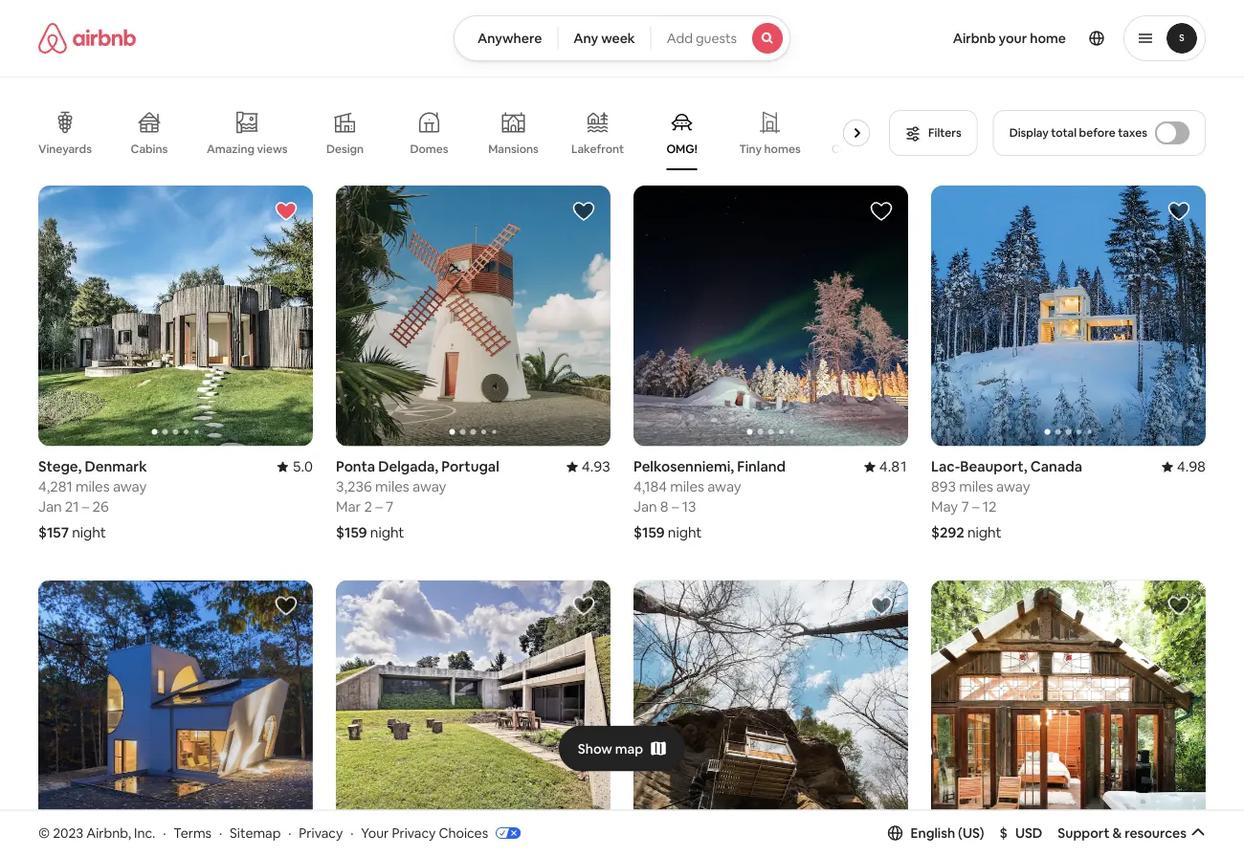 Task type: describe. For each thing, give the bounding box(es) containing it.
denmark
[[85, 458, 147, 476]]

4.98
[[1177, 458, 1206, 476]]

stege,
[[38, 458, 82, 476]]

7 inside lac-beauport, canada 893 miles away may 7 – 12 $292 night
[[961, 498, 969, 516]]

away inside stege, denmark 4,281 miles away jan 21 – 26 $157 night
[[113, 478, 147, 496]]

add to wishlist: rhinebeck, new york image
[[275, 595, 298, 618]]

4,281
[[38, 478, 72, 496]]

privacy link
[[299, 825, 343, 842]]

jan for jan 8 – 13
[[634, 498, 657, 516]]

3,236
[[336, 478, 372, 496]]

amazing views
[[207, 141, 288, 156]]

lac-
[[931, 458, 960, 476]]

airbnb,
[[86, 825, 131, 842]]

add to wishlist: pelkosenniemi, finland image
[[870, 200, 893, 223]]

design
[[326, 142, 364, 156]]

show map
[[578, 740, 643, 758]]

– inside ponta delgada, portugal 3,236 miles away mar 2 – 7 $159 night
[[375, 498, 383, 516]]

8
[[660, 498, 669, 516]]

$157
[[38, 524, 69, 542]]

privacy inside your privacy choices link
[[392, 825, 436, 842]]

delgada,
[[378, 458, 438, 476]]

7 inside ponta delgada, portugal 3,236 miles away mar 2 – 7 $159 night
[[386, 498, 393, 516]]

profile element
[[814, 0, 1206, 77]]

your
[[361, 825, 389, 842]]

– inside pelkosenniemi, finland 4,184 miles away jan 8 – 13 $159 night
[[672, 498, 679, 516]]

add
[[667, 30, 693, 47]]

pelkosenniemi, finland 4,184 miles away jan 8 – 13 $159 night
[[634, 458, 786, 542]]

your
[[999, 30, 1027, 47]]

tiny
[[739, 142, 762, 156]]

$
[[1000, 825, 1008, 842]]

sitemap link
[[230, 825, 281, 842]]

12
[[983, 498, 997, 516]]

night inside ponta delgada, portugal 3,236 miles away mar 2 – 7 $159 night
[[370, 524, 404, 542]]

4.93
[[582, 458, 611, 476]]

canada
[[1030, 458, 1082, 476]]

$159 inside pelkosenniemi, finland 4,184 miles away jan 8 – 13 $159 night
[[634, 524, 665, 542]]

airbnb your home
[[953, 30, 1066, 47]]

$ usd
[[1000, 825, 1043, 842]]

support & resources button
[[1058, 825, 1206, 842]]

resources
[[1125, 825, 1187, 842]]

inc.
[[134, 825, 155, 842]]

may
[[931, 498, 958, 516]]

mar
[[336, 498, 361, 516]]

mansions
[[488, 142, 539, 156]]

english
[[911, 825, 955, 842]]

homes
[[764, 142, 801, 156]]

before
[[1079, 125, 1115, 140]]

stege, denmark 4,281 miles away jan 21 – 26 $157 night
[[38, 458, 147, 542]]

add to wishlist: ponta delgada, portugal image
[[572, 200, 595, 223]]

finland
[[737, 458, 786, 476]]

tiny homes
[[739, 142, 801, 156]]

support & resources
[[1058, 825, 1187, 842]]

pelkosenniemi,
[[634, 458, 734, 476]]

night inside pelkosenniemi, finland 4,184 miles away jan 8 – 13 $159 night
[[668, 524, 702, 542]]

remove from wishlist: stege, denmark image
[[275, 200, 298, 223]]

lakefront
[[571, 142, 624, 156]]

taxes
[[1118, 125, 1147, 140]]

any week
[[574, 30, 635, 47]]

add to wishlist: campton, kentucky image
[[870, 595, 893, 618]]

total
[[1051, 125, 1077, 140]]

group containing amazing views
[[38, 96, 898, 170]]

display total before taxes
[[1009, 125, 1147, 140]]

13
[[682, 498, 696, 516]]

display
[[1009, 125, 1049, 140]]

map
[[615, 740, 643, 758]]

21
[[65, 498, 79, 516]]

4.93 out of 5 average rating image
[[566, 458, 611, 476]]

airbnb
[[953, 30, 996, 47]]

893
[[931, 478, 956, 496]]

– inside lac-beauport, canada 893 miles away may 7 – 12 $292 night
[[972, 498, 979, 516]]

beauport,
[[960, 458, 1027, 476]]

4.98 out of 5 average rating image
[[1162, 458, 1206, 476]]

anywhere
[[477, 30, 542, 47]]



Task type: vqa. For each thing, say whether or not it's contained in the screenshot.


Task type: locate. For each thing, give the bounding box(es) containing it.
(us)
[[958, 825, 984, 842]]

0 horizontal spatial 7
[[386, 498, 393, 516]]

7 right 'may'
[[961, 498, 969, 516]]

away down beauport,
[[996, 478, 1030, 496]]

airbnb your home link
[[941, 18, 1078, 58]]

jan inside stege, denmark 4,281 miles away jan 21 – 26 $157 night
[[38, 498, 62, 516]]

night inside lac-beauport, canada 893 miles away may 7 – 12 $292 night
[[967, 524, 1002, 542]]

add to wishlist: lumberton, texas image
[[1168, 595, 1191, 618]]

None search field
[[454, 15, 791, 61]]

–
[[82, 498, 89, 516], [375, 498, 383, 516], [672, 498, 679, 516], [972, 498, 979, 516]]

any week button
[[557, 15, 651, 61]]

omg!
[[666, 142, 697, 156]]

miles up 26
[[76, 478, 110, 496]]

– left 12
[[972, 498, 979, 516]]

lac-beauport, canada 893 miles away may 7 – 12 $292 night
[[931, 458, 1082, 542]]

privacy left your
[[299, 825, 343, 842]]

usd
[[1015, 825, 1043, 842]]

– right 8
[[672, 498, 679, 516]]

2 – from the left
[[375, 498, 383, 516]]

0 horizontal spatial jan
[[38, 498, 62, 516]]

1 horizontal spatial privacy
[[392, 825, 436, 842]]

display total before taxes button
[[993, 110, 1206, 156]]

4.81 out of 5 average rating image
[[864, 458, 908, 476]]

5.0
[[293, 458, 313, 476]]

miles
[[76, 478, 110, 496], [375, 478, 409, 496], [670, 478, 704, 496], [959, 478, 993, 496]]

1 privacy from the left
[[299, 825, 343, 842]]

· right the "terms" link
[[219, 825, 222, 842]]

26
[[92, 498, 109, 516]]

©
[[38, 825, 50, 842]]

add to wishlist: lac-beauport, canada image
[[1168, 200, 1191, 223]]

2 7 from the left
[[961, 498, 969, 516]]

· left privacy link
[[288, 825, 291, 842]]

jan for jan 21 – 26
[[38, 498, 62, 516]]

1 jan from the left
[[38, 498, 62, 516]]

1 horizontal spatial 7
[[961, 498, 969, 516]]

terms link
[[174, 825, 212, 842]]

night inside stege, denmark 4,281 miles away jan 21 – 26 $157 night
[[72, 524, 106, 542]]

© 2023 airbnb, inc. ·
[[38, 825, 166, 842]]

english (us)
[[911, 825, 984, 842]]

filters
[[928, 125, 961, 140]]

1 – from the left
[[82, 498, 89, 516]]

7
[[386, 498, 393, 516], [961, 498, 969, 516]]

1 miles from the left
[[76, 478, 110, 496]]

4 away from the left
[[996, 478, 1030, 496]]

2 · from the left
[[219, 825, 222, 842]]

0 horizontal spatial privacy
[[299, 825, 343, 842]]

4 · from the left
[[350, 825, 354, 842]]

2 night from the left
[[370, 524, 404, 542]]

0 horizontal spatial $159
[[336, 524, 367, 542]]

none search field containing anywhere
[[454, 15, 791, 61]]

4 miles from the left
[[959, 478, 993, 496]]

guests
[[696, 30, 737, 47]]

countryside
[[831, 142, 898, 156]]

jan inside pelkosenniemi, finland 4,184 miles away jan 8 – 13 $159 night
[[634, 498, 657, 516]]

away inside lac-beauport, canada 893 miles away may 7 – 12 $292 night
[[996, 478, 1030, 496]]

away down the denmark
[[113, 478, 147, 496]]

night down the 2
[[370, 524, 404, 542]]

$159 down the mar
[[336, 524, 367, 542]]

sitemap
[[230, 825, 281, 842]]

1 horizontal spatial jan
[[634, 498, 657, 516]]

terms
[[174, 825, 212, 842]]

english (us) button
[[888, 825, 984, 842]]

away inside pelkosenniemi, finland 4,184 miles away jan 8 – 13 $159 night
[[707, 478, 741, 496]]

jan left 8
[[634, 498, 657, 516]]

privacy right your
[[392, 825, 436, 842]]

night down 12
[[967, 524, 1002, 542]]

anywhere button
[[454, 15, 558, 61]]

– right 21
[[82, 498, 89, 516]]

2 $159 from the left
[[634, 524, 665, 542]]

ponta delgada, portugal 3,236 miles away mar 2 – 7 $159 night
[[336, 458, 499, 542]]

add to wishlist: springfield, missouri image
[[572, 595, 595, 618]]

2 privacy from the left
[[392, 825, 436, 842]]

3 night from the left
[[668, 524, 702, 542]]

3 miles from the left
[[670, 478, 704, 496]]

week
[[601, 30, 635, 47]]

&
[[1112, 825, 1122, 842]]

night down 26
[[72, 524, 106, 542]]

1 night from the left
[[72, 524, 106, 542]]

miles inside stege, denmark 4,281 miles away jan 21 – 26 $157 night
[[76, 478, 110, 496]]

add guests button
[[650, 15, 791, 61]]

4,184
[[634, 478, 667, 496]]

night down 13
[[668, 524, 702, 542]]

cabins
[[131, 142, 168, 156]]

$159 inside ponta delgada, portugal 3,236 miles away mar 2 – 7 $159 night
[[336, 524, 367, 542]]

1 7 from the left
[[386, 498, 393, 516]]

away down delgada,
[[412, 478, 446, 496]]

2 away from the left
[[412, 478, 446, 496]]

miles inside pelkosenniemi, finland 4,184 miles away jan 8 – 13 $159 night
[[670, 478, 704, 496]]

miles inside lac-beauport, canada 893 miles away may 7 – 12 $292 night
[[959, 478, 993, 496]]

night
[[72, 524, 106, 542], [370, 524, 404, 542], [668, 524, 702, 542], [967, 524, 1002, 542]]

portugal
[[441, 458, 499, 476]]

1 away from the left
[[113, 478, 147, 496]]

away down finland
[[707, 478, 741, 496]]

any
[[574, 30, 598, 47]]

1 $159 from the left
[[336, 524, 367, 542]]

$159 down 8
[[634, 524, 665, 542]]

choices
[[439, 825, 488, 842]]

2 miles from the left
[[375, 478, 409, 496]]

show map button
[[559, 726, 685, 772]]

2023
[[53, 825, 83, 842]]

your privacy choices
[[361, 825, 488, 842]]

jan down 4,281
[[38, 498, 62, 516]]

· right inc. at the bottom of the page
[[163, 825, 166, 842]]

add guests
[[667, 30, 737, 47]]

privacy
[[299, 825, 343, 842], [392, 825, 436, 842]]

miles inside ponta delgada, portugal 3,236 miles away mar 2 – 7 $159 night
[[375, 478, 409, 496]]

domes
[[410, 142, 448, 156]]

$292
[[931, 524, 964, 542]]

home
[[1030, 30, 1066, 47]]

4 – from the left
[[972, 498, 979, 516]]

away inside ponta delgada, portugal 3,236 miles away mar 2 – 7 $159 night
[[412, 478, 446, 496]]

terms · sitemap · privacy
[[174, 825, 343, 842]]

3 – from the left
[[672, 498, 679, 516]]

3 · from the left
[[288, 825, 291, 842]]

– right the 2
[[375, 498, 383, 516]]

· left your
[[350, 825, 354, 842]]

miles down delgada,
[[375, 478, 409, 496]]

support
[[1058, 825, 1110, 842]]

show
[[578, 740, 612, 758]]

1 horizontal spatial $159
[[634, 524, 665, 542]]

1 · from the left
[[163, 825, 166, 842]]

7 right the 2
[[386, 498, 393, 516]]

filters button
[[889, 110, 978, 156]]

4.81
[[879, 458, 908, 476]]

– inside stege, denmark 4,281 miles away jan 21 – 26 $157 night
[[82, 498, 89, 516]]

vineyards
[[38, 142, 92, 156]]

views
[[257, 141, 288, 156]]

2 jan from the left
[[634, 498, 657, 516]]

away
[[113, 478, 147, 496], [412, 478, 446, 496], [707, 478, 741, 496], [996, 478, 1030, 496]]

miles up 12
[[959, 478, 993, 496]]

5.0 out of 5 average rating image
[[277, 458, 313, 476]]

jan
[[38, 498, 62, 516], [634, 498, 657, 516]]

amazing
[[207, 141, 255, 156]]

$159
[[336, 524, 367, 542], [634, 524, 665, 542]]

4 night from the left
[[967, 524, 1002, 542]]

group
[[38, 96, 898, 170], [38, 186, 313, 447], [336, 186, 611, 447], [634, 186, 908, 447], [931, 186, 1206, 447], [38, 581, 313, 841], [336, 581, 611, 841], [634, 581, 908, 841], [931, 581, 1206, 841]]

ponta
[[336, 458, 375, 476]]

3 away from the left
[[707, 478, 741, 496]]

your privacy choices link
[[361, 825, 521, 843]]

2
[[364, 498, 372, 516]]

miles up 13
[[670, 478, 704, 496]]



